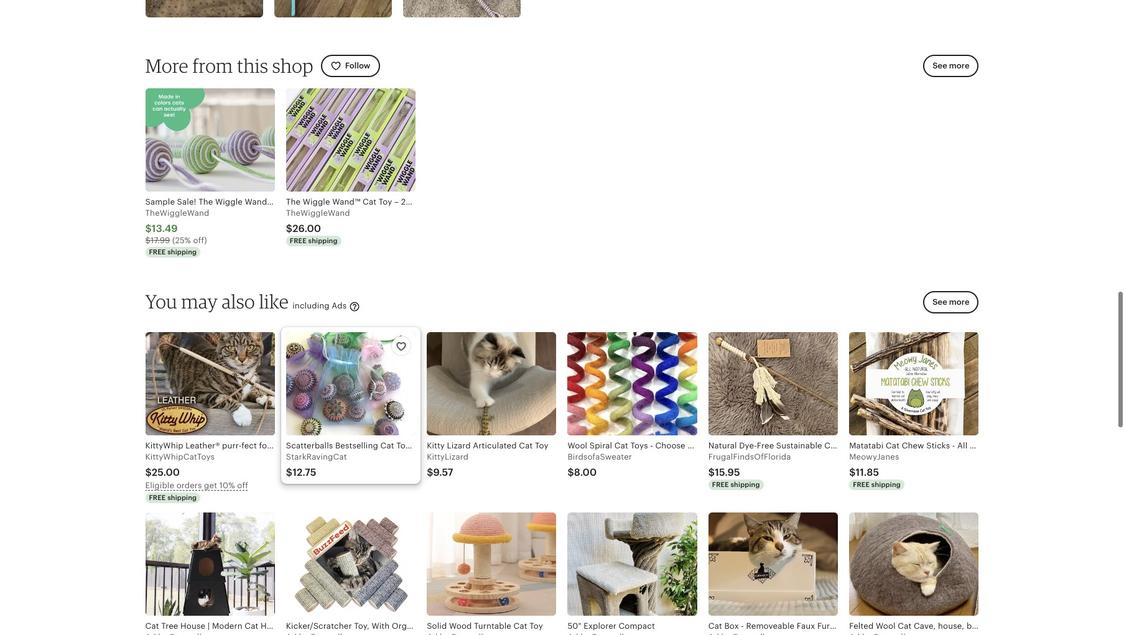 Task type: vqa. For each thing, say whether or not it's contained in the screenshot.
tab list containing Reviews for this item
no



Task type: locate. For each thing, give the bounding box(es) containing it.
$ inside meowyjanes $ 11.85 free shipping
[[849, 467, 856, 479]]

thewigglewand inside the wiggle wand™ cat toy – 2024 new & improved version! thewigglewand $ 26.00 free shipping
[[286, 208, 350, 218]]

1 toys from the left
[[396, 441, 414, 450]]

1 vertical spatial see more link
[[920, 291, 979, 321]]

natural
[[709, 441, 737, 450]]

0 horizontal spatial toys
[[396, 441, 414, 450]]

see inside button
[[933, 298, 948, 307]]

free down 17.99
[[149, 248, 166, 256]]

$ down the the
[[286, 223, 293, 235]]

0 vertical spatial more
[[949, 61, 970, 70]]

shipping down (25%
[[168, 248, 197, 256]]

shipping inside thewigglewand $ 13.49 $ 17.99 (25% off) free shipping
[[168, 248, 197, 256]]

solid
[[427, 621, 447, 631]]

toys inside the wool spiral cat toys - choose your color birdsofasweater $ 8.00
[[631, 441, 648, 450]]

cat
[[363, 197, 377, 206], [381, 441, 394, 450], [519, 441, 533, 450], [615, 441, 628, 450], [825, 441, 838, 450], [514, 621, 527, 631]]

new
[[423, 197, 441, 206]]

shipping down 15.95
[[731, 481, 760, 489]]

2 see from the top
[[933, 298, 948, 307]]

$
[[145, 223, 152, 235], [286, 223, 293, 235], [145, 236, 151, 245], [145, 467, 152, 479], [286, 467, 293, 479], [427, 467, 433, 479], [568, 467, 574, 479], [709, 467, 715, 479], [849, 467, 856, 479]]

- left choose
[[650, 441, 653, 450]]

see more link
[[924, 55, 979, 77], [920, 291, 979, 321]]

thewigglewand down 'wiggle'
[[286, 208, 350, 218]]

cat right wand™
[[363, 197, 377, 206]]

1 vertical spatial see
[[933, 298, 948, 307]]

0 vertical spatial see more
[[933, 61, 970, 70]]

1 vertical spatial more
[[949, 298, 970, 307]]

$ down color
[[709, 467, 715, 479]]

shipping down 25.00
[[168, 494, 197, 502]]

$ inside the wool spiral cat toys - choose your color birdsofasweater $ 8.00
[[568, 467, 574, 479]]

bird"
[[938, 441, 958, 450]]

free down 11.85
[[853, 481, 870, 489]]

improved
[[451, 197, 488, 206]]

- right pack)
[[489, 441, 492, 450]]

1 see from the top
[[933, 61, 948, 70]]

toy left the –
[[379, 197, 392, 206]]

natural dye-free sustainable cat teaser wand "the twirly bird" image
[[709, 333, 838, 435]]

1 horizontal spatial -
[[650, 441, 653, 450]]

0 horizontal spatial -
[[489, 441, 492, 450]]

wood
[[449, 621, 472, 631]]

more inside button
[[949, 298, 970, 307]]

frugalfindsofflorida
[[709, 452, 791, 462]]

2 toys from the left
[[631, 441, 648, 450]]

shop
[[272, 54, 314, 77]]

thewigglewand up the 13.49 on the left top of the page
[[145, 208, 209, 218]]

see more link for more from this shop
[[924, 55, 979, 77]]

scatterballs bestselling cat toys (3 pack or 5 pack) - great gift! image
[[286, 333, 416, 435]]

free
[[290, 237, 307, 245], [149, 248, 166, 256], [712, 481, 729, 489], [853, 481, 870, 489], [149, 494, 166, 502]]

thewigglewand
[[145, 208, 209, 218], [286, 208, 350, 218]]

you
[[145, 290, 177, 313]]

more
[[949, 61, 970, 70], [949, 298, 970, 307]]

kittywhipcattoys
[[145, 452, 215, 462]]

free inside natural dye-free sustainable cat teaser wand "the twirly bird" frugalfindsofflorida $ 15.95 free shipping
[[712, 481, 729, 489]]

(25%
[[172, 236, 191, 245]]

$ down starkravingcat
[[286, 467, 293, 479]]

toys inside scatterballs bestselling cat toys (3 pack or 5 pack) - great gift! starkravingcat $ 12.75
[[396, 441, 414, 450]]

-
[[489, 441, 492, 450], [650, 441, 653, 450]]

$ down meowyjanes
[[849, 467, 856, 479]]

sustainable
[[777, 441, 822, 450]]

2 thewigglewand from the left
[[286, 208, 350, 218]]

cat right great
[[519, 441, 533, 450]]

2 more from the top
[[949, 298, 970, 307]]

toy
[[379, 197, 392, 206], [535, 441, 549, 450], [530, 621, 543, 631]]

or
[[447, 441, 456, 450]]

kicker/scratcher toy, with organic catnip, silvervine and valerian root. it's the original scratch, jingle and roll ultimate cat toy. image
[[286, 513, 416, 616]]

ads
[[332, 301, 347, 311]]

50"
[[568, 621, 582, 631]]

turntable
[[474, 621, 511, 631]]

shipping inside natural dye-free sustainable cat teaser wand "the twirly bird" frugalfindsofflorida $ 15.95 free shipping
[[731, 481, 760, 489]]

13.49
[[152, 223, 178, 235]]

off)
[[193, 236, 207, 245]]

shipping down 26.00
[[308, 237, 338, 245]]

2 see more from the top
[[933, 298, 970, 307]]

$ down kittylizard
[[427, 467, 433, 479]]

11.85
[[856, 467, 879, 479]]

pack
[[426, 441, 445, 450]]

solid wood turntable cat toy image
[[427, 513, 557, 616]]

shipping inside meowyjanes $ 11.85 free shipping
[[872, 481, 901, 489]]

1 horizontal spatial thewigglewand
[[286, 208, 350, 218]]

toy left 50"
[[530, 621, 543, 631]]

9.57
[[433, 467, 453, 479]]

dye-
[[739, 441, 757, 450]]

free down 15.95
[[712, 481, 729, 489]]

50" explorer compact
[[568, 621, 655, 631]]

cat inside natural dye-free sustainable cat teaser wand "the twirly bird" frugalfindsofflorida $ 15.95 free shipping
[[825, 441, 838, 450]]

toy inside the wiggle wand™ cat toy – 2024 new & improved version! thewigglewand $ 26.00 free shipping
[[379, 197, 392, 206]]

toy left wool
[[535, 441, 549, 450]]

free inside meowyjanes $ 11.85 free shipping
[[853, 481, 870, 489]]

1 vertical spatial see more
[[933, 298, 970, 307]]

1 horizontal spatial toys
[[631, 441, 648, 450]]

more
[[145, 54, 189, 77]]

see
[[933, 61, 948, 70], [933, 298, 948, 307]]

the wiggle wand™ cat toy – 2024 new & improved version! image
[[286, 89, 416, 191]]

the wiggle wand™ cat toy – 2024 new & improved version! thewigglewand $ 26.00 free shipping
[[286, 197, 522, 245]]

0 horizontal spatial thewigglewand
[[145, 208, 209, 218]]

pack)
[[465, 441, 487, 450]]

follow
[[345, 61, 371, 70]]

kitty lizard articulated cat toy image
[[427, 333, 557, 435]]

0 vertical spatial see more link
[[924, 55, 979, 77]]

cat inside scatterballs bestselling cat toys (3 pack or 5 pack) - great gift! starkravingcat $ 12.75
[[381, 441, 394, 450]]

2 - from the left
[[650, 441, 653, 450]]

toys left (3
[[396, 441, 414, 450]]

50" explorer compact image
[[568, 513, 697, 616]]

toys for 8.00
[[631, 441, 648, 450]]

–
[[395, 197, 399, 206]]

toy inside kitty lizard articulated cat toy kittylizard $ 9.57
[[535, 441, 549, 450]]

- inside scatterballs bestselling cat toys (3 pack or 5 pack) - great gift! starkravingcat $ 12.75
[[489, 441, 492, 450]]

$ down wool
[[568, 467, 574, 479]]

articulated
[[473, 441, 517, 450]]

shipping
[[308, 237, 338, 245], [168, 248, 197, 256], [731, 481, 760, 489], [872, 481, 901, 489], [168, 494, 197, 502]]

wool spiral cat toys - choose your color image
[[568, 333, 697, 435]]

shipping down 11.85
[[872, 481, 901, 489]]

0 vertical spatial see
[[933, 61, 948, 70]]

see more
[[933, 61, 970, 70], [933, 298, 970, 307]]

25.00
[[152, 467, 180, 479]]

gift!
[[518, 441, 535, 450]]

toy for new
[[379, 197, 392, 206]]

wand
[[868, 441, 891, 450]]

cat left teaser in the bottom of the page
[[825, 441, 838, 450]]

toys
[[396, 441, 414, 450], [631, 441, 648, 450]]

great
[[494, 441, 516, 450]]

compact
[[619, 621, 655, 631]]

felted wool cat cave, house, bed, eco friendly, elegant designs, natural felted wool, handmade, color  sand brown made by kivikis image
[[849, 513, 979, 616]]

your
[[688, 441, 705, 450]]

teaser
[[841, 441, 866, 450]]

kitty
[[427, 441, 445, 450]]

cat right spiral
[[615, 441, 628, 450]]

you may also like including ads
[[145, 290, 349, 313]]

toys left choose
[[631, 441, 648, 450]]

solid wood turntable cat toy
[[427, 621, 543, 631]]

shipping inside the wiggle wand™ cat toy – 2024 new & improved version! thewigglewand $ 26.00 free shipping
[[308, 237, 338, 245]]

free down 26.00
[[290, 237, 307, 245]]

$ 25.00
[[145, 467, 180, 479]]

17.99
[[151, 236, 170, 245]]

free shipping
[[149, 494, 197, 502]]

0 vertical spatial toy
[[379, 197, 392, 206]]

cat right the bestselling
[[381, 441, 394, 450]]

1 vertical spatial toy
[[535, 441, 549, 450]]

1 - from the left
[[489, 441, 492, 450]]

wool spiral cat toys - choose your color birdsofasweater $ 8.00
[[568, 441, 729, 479]]

cat right turntable
[[514, 621, 527, 631]]



Task type: describe. For each thing, give the bounding box(es) containing it.
wiggle
[[303, 197, 330, 206]]

(3
[[416, 441, 424, 450]]

scatterballs bestselling cat toys (3 pack or 5 pack) - great gift! starkravingcat $ 12.75
[[286, 441, 535, 479]]

birdsofasweater
[[568, 452, 632, 462]]

toy for 9.57
[[535, 441, 549, 450]]

$ inside natural dye-free sustainable cat teaser wand "the twirly bird" frugalfindsofflorida $ 15.95 free shipping
[[709, 467, 715, 479]]

26.00
[[293, 223, 321, 235]]

$ up the free shipping
[[145, 467, 152, 479]]

version!
[[491, 197, 522, 206]]

bestselling
[[335, 441, 378, 450]]

kittywhip leather® purr-fect for little hunters! wand cat toy expertly handcrafted in the usa from 100% natural and sustainable materials. image
[[145, 333, 275, 435]]

5
[[458, 441, 463, 450]]

free inside the wiggle wand™ cat toy – 2024 new & improved version! thewigglewand $ 26.00 free shipping
[[290, 237, 307, 245]]

cat inside kitty lizard articulated cat toy kittylizard $ 9.57
[[519, 441, 533, 450]]

1 thewigglewand from the left
[[145, 208, 209, 218]]

12.75
[[293, 467, 316, 479]]

meowyjanes
[[849, 452, 899, 462]]

from
[[193, 54, 233, 77]]

thewigglewand $ 13.49 $ 17.99 (25% off) free shipping
[[145, 208, 209, 256]]

15.95
[[715, 467, 740, 479]]

like
[[259, 290, 289, 313]]

sample sale! the wiggle wand™ cat toy, discounted as is pet toy image
[[145, 89, 275, 191]]

wand™
[[332, 197, 361, 206]]

cat box - removeable faux fur lining-white decorated box - i love cats – cathouse-cat anxiety reducer-hiding place for cats-happy cat- image
[[709, 513, 838, 616]]

follow button
[[321, 55, 380, 77]]

1 more from the top
[[949, 61, 970, 70]]

see for see more button
[[933, 298, 948, 307]]

8.00
[[574, 467, 597, 479]]

including
[[293, 301, 330, 311]]

spiral
[[590, 441, 612, 450]]

wool
[[568, 441, 588, 450]]

$ left (25%
[[145, 236, 151, 245]]

$ inside scatterballs bestselling cat toys (3 pack or 5 pack) - great gift! starkravingcat $ 12.75
[[286, 467, 293, 479]]

1 see more from the top
[[933, 61, 970, 70]]

this
[[237, 54, 268, 77]]

also
[[222, 290, 255, 313]]

cat inside the wool spiral cat toys - choose your color birdsofasweater $ 8.00
[[615, 441, 628, 450]]

lizard
[[447, 441, 471, 450]]

may
[[181, 290, 218, 313]]

see more link for you may also like
[[920, 291, 979, 321]]

free down $ 25.00
[[149, 494, 166, 502]]

- inside the wool spiral cat toys - choose your color birdsofasweater $ 8.00
[[650, 441, 653, 450]]

natural dye-free sustainable cat teaser wand "the twirly bird" frugalfindsofflorida $ 15.95 free shipping
[[709, 441, 958, 489]]

2 vertical spatial toy
[[530, 621, 543, 631]]

more from this shop
[[145, 54, 314, 77]]

choose
[[656, 441, 686, 450]]

$ inside the wiggle wand™ cat toy – 2024 new & improved version! thewigglewand $ 26.00 free shipping
[[286, 223, 293, 235]]

kittylizard
[[427, 452, 469, 462]]

cat inside the wiggle wand™ cat toy – 2024 new & improved version! thewigglewand $ 26.00 free shipping
[[363, 197, 377, 206]]

cat tree house | modern cat home | cat tower | scratching post | large or small cats | pet furniture | multilevel condo  | square happystack image
[[145, 513, 275, 616]]

explorer
[[584, 621, 617, 631]]

free inside thewigglewand $ 13.49 $ 17.99 (25% off) free shipping
[[149, 248, 166, 256]]

free
[[757, 441, 774, 450]]

"the
[[893, 441, 911, 450]]

see for see more link associated with more from this shop
[[933, 61, 948, 70]]

color
[[708, 441, 729, 450]]

see more button
[[924, 291, 979, 314]]

scatterballs
[[286, 441, 333, 450]]

$ up 17.99
[[145, 223, 152, 235]]

meowyjanes $ 11.85 free shipping
[[849, 452, 901, 489]]

the
[[286, 197, 301, 206]]

kitty lizard articulated cat toy kittylizard $ 9.57
[[427, 441, 549, 479]]

matatabi cat chew sticks - all natural catnip alternative | silvervine cat toys | a unique cat treat and gift for cat lovers image
[[849, 333, 979, 435]]

twirly
[[913, 441, 936, 450]]

toys for great
[[396, 441, 414, 450]]

2024
[[401, 197, 421, 206]]

&
[[443, 197, 449, 206]]

starkravingcat
[[286, 452, 347, 462]]

see more inside button
[[933, 298, 970, 307]]

$ inside kitty lizard articulated cat toy kittylizard $ 9.57
[[427, 467, 433, 479]]



